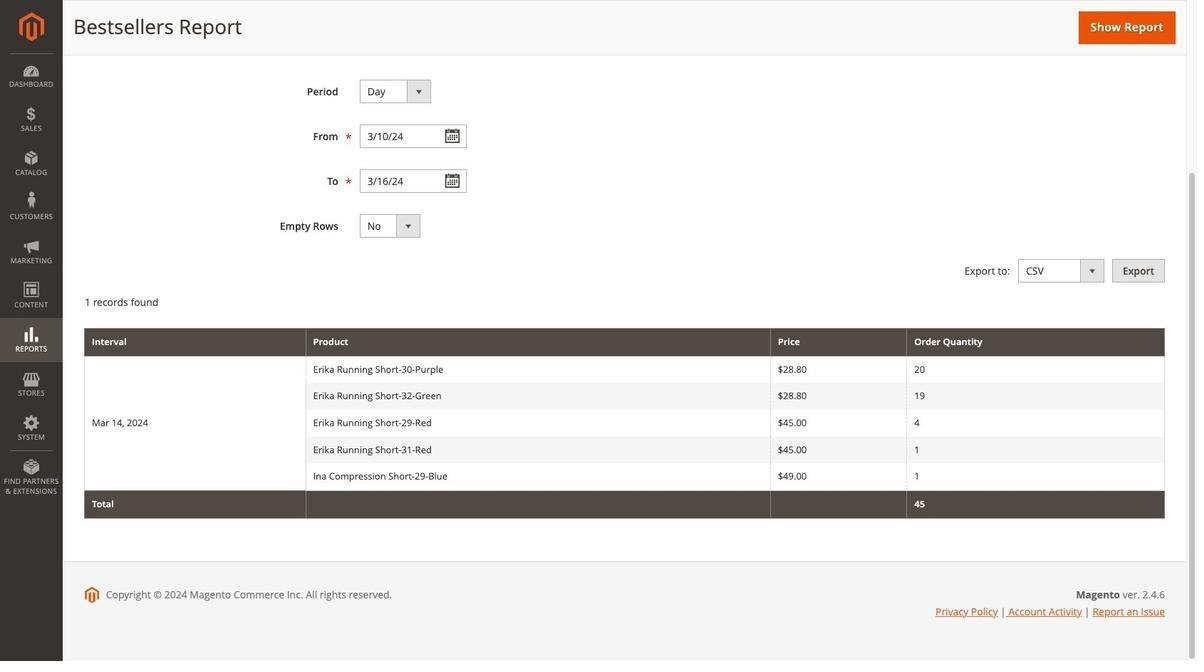 Task type: describe. For each thing, give the bounding box(es) containing it.
magento admin panel image
[[19, 12, 44, 41]]



Task type: locate. For each thing, give the bounding box(es) containing it.
None text field
[[360, 125, 467, 148], [360, 170, 467, 193], [360, 125, 467, 148], [360, 170, 467, 193]]

menu bar
[[0, 53, 63, 504]]



